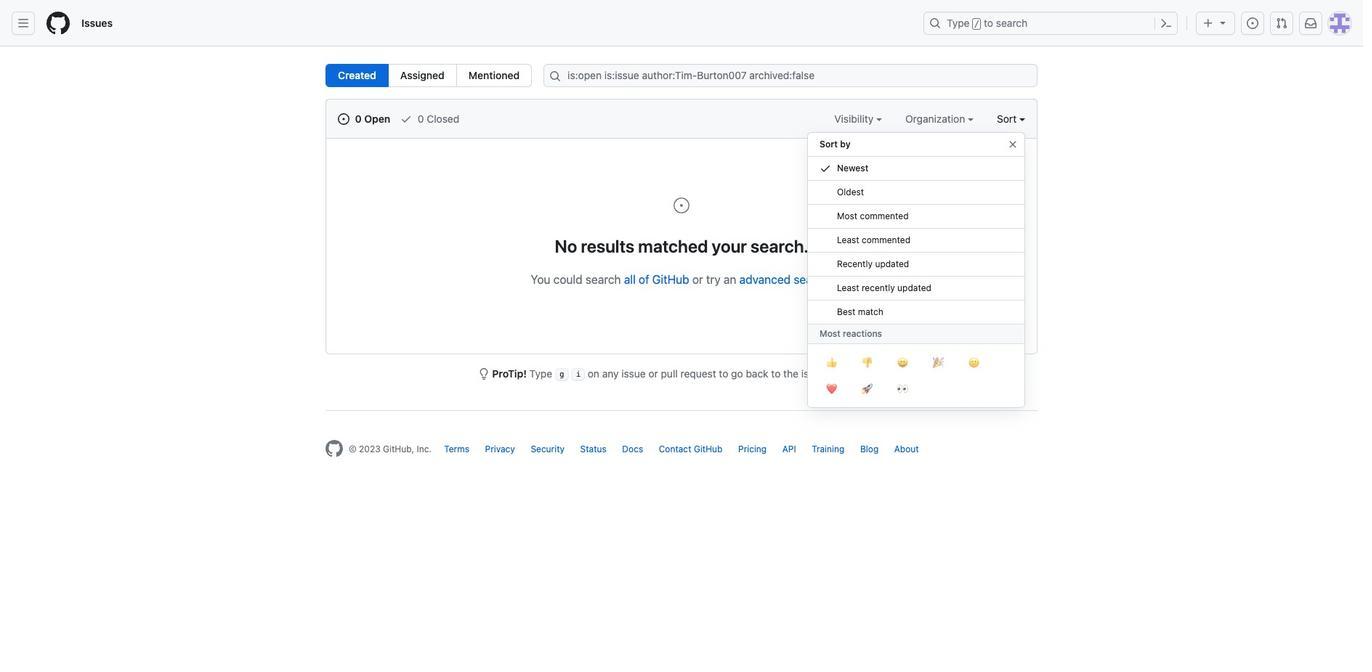 Task type: vqa. For each thing, say whether or not it's contained in the screenshot.
'BEST MATCH'
yes



Task type: describe. For each thing, give the bounding box(es) containing it.
back
[[746, 368, 769, 380]]

commented for most commented
[[860, 211, 909, 222]]

sort for sort
[[997, 113, 1017, 125]]

advanced
[[740, 273, 791, 286]]

recently updated link
[[808, 253, 1025, 277]]

2 issue from the left
[[802, 368, 826, 380]]

training link
[[812, 444, 845, 455]]

no results matched your search.
[[555, 236, 809, 257]]

matched
[[639, 236, 708, 257]]

listing
[[829, 368, 857, 380]]

issue opened image inside 0 open link
[[338, 113, 350, 125]]

assigned
[[400, 69, 445, 81]]

contact
[[659, 444, 692, 455]]

visibility button
[[835, 111, 883, 126]]

visibility
[[835, 113, 877, 125]]

git pull request image
[[1277, 17, 1288, 29]]

most for most commented
[[838, 211, 858, 222]]

privacy
[[485, 444, 515, 455]]

👍
[[827, 356, 838, 370]]

sort for sort by
[[820, 139, 838, 150]]

0 closed link
[[401, 111, 460, 126]]

the
[[784, 368, 799, 380]]

docs
[[623, 444, 644, 455]]

page.
[[859, 368, 886, 380]]

pricing
[[739, 444, 767, 455]]

pricing link
[[739, 444, 767, 455]]

©
[[349, 444, 357, 455]]

❤️
[[827, 382, 838, 396]]

0 vertical spatial or
[[693, 273, 704, 286]]

security link
[[531, 444, 565, 455]]

best match
[[838, 307, 884, 318]]

recently
[[862, 283, 895, 294]]

request
[[681, 368, 717, 380]]

Issues search field
[[544, 64, 1038, 87]]

most commented
[[838, 211, 909, 222]]

could
[[554, 273, 583, 286]]

commented for least commented
[[862, 235, 911, 246]]

least for least recently updated
[[838, 283, 860, 294]]

blog
[[861, 444, 879, 455]]

inc.
[[417, 444, 432, 455]]

most reactions
[[820, 329, 883, 340]]

.
[[830, 273, 833, 286]]

protip! type g
[[492, 368, 565, 380]]

most for most reactions
[[820, 329, 841, 340]]

1 horizontal spatial github
[[694, 444, 723, 455]]

try
[[707, 273, 721, 286]]

you
[[531, 273, 551, 286]]

most commented link
[[808, 205, 1025, 229]]

🎉
[[933, 356, 944, 370]]

best
[[838, 307, 856, 318]]

of
[[639, 273, 650, 286]]

1 horizontal spatial to
[[772, 368, 781, 380]]

i
[[576, 370, 581, 380]]

👍 link
[[814, 350, 850, 377]]

contact github link
[[659, 444, 723, 455]]

😕
[[969, 356, 980, 370]]

issues element
[[326, 64, 532, 87]]

🚀 link
[[850, 377, 885, 403]]

terms
[[444, 444, 470, 455]]

mentioned
[[469, 69, 520, 81]]

0 horizontal spatial search
[[586, 273, 621, 286]]

sort by menu
[[808, 126, 1026, 420]]

i on any issue or pull request to go back to the issue listing page.
[[576, 368, 886, 380]]

0 horizontal spatial github
[[653, 273, 690, 286]]

security
[[531, 444, 565, 455]]

terms link
[[444, 444, 470, 455]]

👎
[[862, 356, 873, 370]]

1 horizontal spatial issue opened image
[[673, 197, 691, 214]]

all of github link
[[624, 273, 690, 286]]

command palette image
[[1161, 17, 1173, 29]]

check image
[[401, 113, 412, 125]]

1 horizontal spatial search
[[794, 273, 830, 286]]

oldest link
[[808, 181, 1025, 205]]

newest
[[838, 163, 869, 174]]

reactions
[[843, 329, 883, 340]]

0 for open
[[355, 113, 362, 125]]

0 horizontal spatial type
[[530, 368, 553, 380]]

👀 link
[[885, 377, 921, 403]]

results
[[581, 236, 635, 257]]

any
[[602, 368, 619, 380]]

triangle down image
[[1218, 17, 1229, 28]]



Task type: locate. For each thing, give the bounding box(es) containing it.
issues
[[81, 17, 113, 29]]

1 horizontal spatial type
[[947, 17, 970, 29]]

search left "all"
[[586, 273, 621, 286]]

0 right check image
[[418, 113, 424, 125]]

1 issue from the left
[[622, 368, 646, 380]]

status link
[[581, 444, 607, 455]]

0 horizontal spatial or
[[649, 368, 658, 380]]

an
[[724, 273, 737, 286]]

0 vertical spatial least
[[838, 235, 860, 246]]

open
[[364, 113, 391, 125]]

issue opened image left 0 open on the left of page
[[338, 113, 350, 125]]

Search all issues text field
[[544, 64, 1038, 87]]

😄 link
[[885, 350, 921, 377]]

0 open link
[[338, 111, 391, 126]]

status
[[581, 444, 607, 455]]

👀
[[898, 382, 909, 396]]

updated inside recently updated "link"
[[876, 259, 910, 270]]

0 horizontal spatial to
[[719, 368, 729, 380]]

on
[[588, 368, 600, 380]]

github right of
[[653, 273, 690, 286]]

sort button
[[997, 111, 1026, 126]]

0 vertical spatial commented
[[860, 211, 909, 222]]

😄
[[898, 356, 909, 370]]

❤️ link
[[814, 377, 850, 403]]

about
[[895, 444, 919, 455]]

© 2023 github, inc.
[[349, 444, 432, 455]]

recently
[[838, 259, 873, 270]]

2 vertical spatial issue opened image
[[673, 197, 691, 214]]

1 vertical spatial most
[[820, 329, 841, 340]]

best match link
[[808, 301, 1025, 325]]

0 vertical spatial sort
[[997, 113, 1017, 125]]

sort left by
[[820, 139, 838, 150]]

🚀
[[862, 382, 873, 396]]

search right /
[[997, 17, 1028, 29]]

advanced search link
[[740, 273, 830, 286]]

0 inside 0 closed link
[[418, 113, 424, 125]]

or left try
[[693, 273, 704, 286]]

notifications image
[[1306, 17, 1317, 29]]

go
[[731, 368, 743, 380]]

closed
[[427, 113, 460, 125]]

1 vertical spatial type
[[530, 368, 553, 380]]

1 vertical spatial github
[[694, 444, 723, 455]]

contact github
[[659, 444, 723, 455]]

issue opened image up no results matched your search.
[[673, 197, 691, 214]]

github right "contact"
[[694, 444, 723, 455]]

commented
[[860, 211, 909, 222], [862, 235, 911, 246]]

training
[[812, 444, 845, 455]]

commented up recently updated
[[862, 235, 911, 246]]

🎉 link
[[921, 350, 957, 377]]

light bulb image
[[478, 369, 490, 380]]

2023
[[359, 444, 381, 455]]

1 vertical spatial least
[[838, 283, 860, 294]]

least for least commented
[[838, 235, 860, 246]]

newest link
[[808, 157, 1025, 181]]

search.
[[751, 236, 809, 257]]

/
[[975, 19, 980, 29]]

0 vertical spatial updated
[[876, 259, 910, 270]]

sort inside menu
[[820, 139, 838, 150]]

0 closed
[[415, 113, 460, 125]]

0 horizontal spatial 0
[[355, 113, 362, 125]]

no
[[555, 236, 577, 257]]

docs link
[[623, 444, 644, 455]]

updated
[[876, 259, 910, 270], [898, 283, 932, 294]]

close menu image
[[1008, 139, 1019, 150]]

assigned link
[[388, 64, 457, 87]]

issue
[[622, 368, 646, 380], [802, 368, 826, 380]]

to right /
[[984, 17, 994, 29]]

all
[[624, 273, 636, 286]]

plus image
[[1203, 17, 1215, 29]]

0 horizontal spatial issue opened image
[[338, 113, 350, 125]]

oldest
[[838, 187, 864, 198]]

organization
[[906, 113, 968, 125]]

most
[[838, 211, 858, 222], [820, 329, 841, 340]]

0 inside 0 open link
[[355, 113, 362, 125]]

match
[[858, 307, 884, 318]]

type left g
[[530, 368, 553, 380]]

0 vertical spatial github
[[653, 273, 690, 286]]

recently updated
[[838, 259, 910, 270]]

0
[[355, 113, 362, 125], [418, 113, 424, 125]]

your
[[712, 236, 747, 257]]

0 vertical spatial most
[[838, 211, 858, 222]]

😕 link
[[957, 350, 992, 377]]

issue left 👍
[[802, 368, 826, 380]]

least up recently at the right top of the page
[[838, 235, 860, 246]]

homepage image
[[326, 441, 343, 458]]

protip!
[[492, 368, 527, 380]]

1 0 from the left
[[355, 113, 362, 125]]

check image
[[820, 163, 832, 174]]

1 vertical spatial issue opened image
[[338, 113, 350, 125]]

mentioned link
[[456, 64, 532, 87]]

homepage image
[[47, 12, 70, 35]]

0 vertical spatial type
[[947, 17, 970, 29]]

2 horizontal spatial issue opened image
[[1248, 17, 1259, 29]]

least commented
[[838, 235, 911, 246]]

1 horizontal spatial sort
[[997, 113, 1017, 125]]

sort inside "popup button"
[[997, 113, 1017, 125]]

api
[[783, 444, 797, 455]]

0 left open
[[355, 113, 362, 125]]

privacy link
[[485, 444, 515, 455]]

1 vertical spatial or
[[649, 368, 658, 380]]

updated inside least recently updated link
[[898, 283, 932, 294]]

organization button
[[906, 111, 974, 126]]

1 vertical spatial sort
[[820, 139, 838, 150]]

0 open
[[353, 113, 391, 125]]

0 vertical spatial issue opened image
[[1248, 17, 1259, 29]]

0 horizontal spatial issue
[[622, 368, 646, 380]]

1 vertical spatial commented
[[862, 235, 911, 246]]

0 horizontal spatial sort
[[820, 139, 838, 150]]

most down best
[[820, 329, 841, 340]]

sort by
[[820, 139, 851, 150]]

updated up least recently updated
[[876, 259, 910, 270]]

type left /
[[947, 17, 970, 29]]

search down search.
[[794, 273, 830, 286]]

2 horizontal spatial to
[[984, 17, 994, 29]]

g
[[560, 370, 565, 380]]

api link
[[783, 444, 797, 455]]

github
[[653, 273, 690, 286], [694, 444, 723, 455]]

blog link
[[861, 444, 879, 455]]

you could search all of github or try an advanced search .
[[531, 273, 833, 286]]

2 horizontal spatial search
[[997, 17, 1028, 29]]

updated down recently updated "link"
[[898, 283, 932, 294]]

1 horizontal spatial 0
[[418, 113, 424, 125]]

type
[[947, 17, 970, 29], [530, 368, 553, 380]]

search
[[997, 17, 1028, 29], [586, 273, 621, 286], [794, 273, 830, 286]]

issue opened image left git pull request icon
[[1248, 17, 1259, 29]]

commented up least commented
[[860, 211, 909, 222]]

or left pull
[[649, 368, 658, 380]]

2 least from the top
[[838, 283, 860, 294]]

least recently updated
[[838, 283, 932, 294]]

sort
[[997, 113, 1017, 125], [820, 139, 838, 150]]

1 least from the top
[[838, 235, 860, 246]]

to left 'the'
[[772, 368, 781, 380]]

sort up close menu "image"
[[997, 113, 1017, 125]]

1 horizontal spatial or
[[693, 273, 704, 286]]

least commented link
[[808, 229, 1025, 253]]

least right "."
[[838, 283, 860, 294]]

1 vertical spatial updated
[[898, 283, 932, 294]]

least
[[838, 235, 860, 246], [838, 283, 860, 294]]

about link
[[895, 444, 919, 455]]

issue right any
[[622, 368, 646, 380]]

0 for closed
[[418, 113, 424, 125]]

search image
[[550, 71, 561, 82]]

type / to search
[[947, 17, 1028, 29]]

👎 link
[[850, 350, 885, 377]]

github,
[[383, 444, 414, 455]]

to left go
[[719, 368, 729, 380]]

least recently updated link
[[808, 277, 1025, 301]]

1 horizontal spatial issue
[[802, 368, 826, 380]]

2 0 from the left
[[418, 113, 424, 125]]

issue opened image
[[1248, 17, 1259, 29], [338, 113, 350, 125], [673, 197, 691, 214]]

most down oldest
[[838, 211, 858, 222]]

pull
[[661, 368, 678, 380]]



